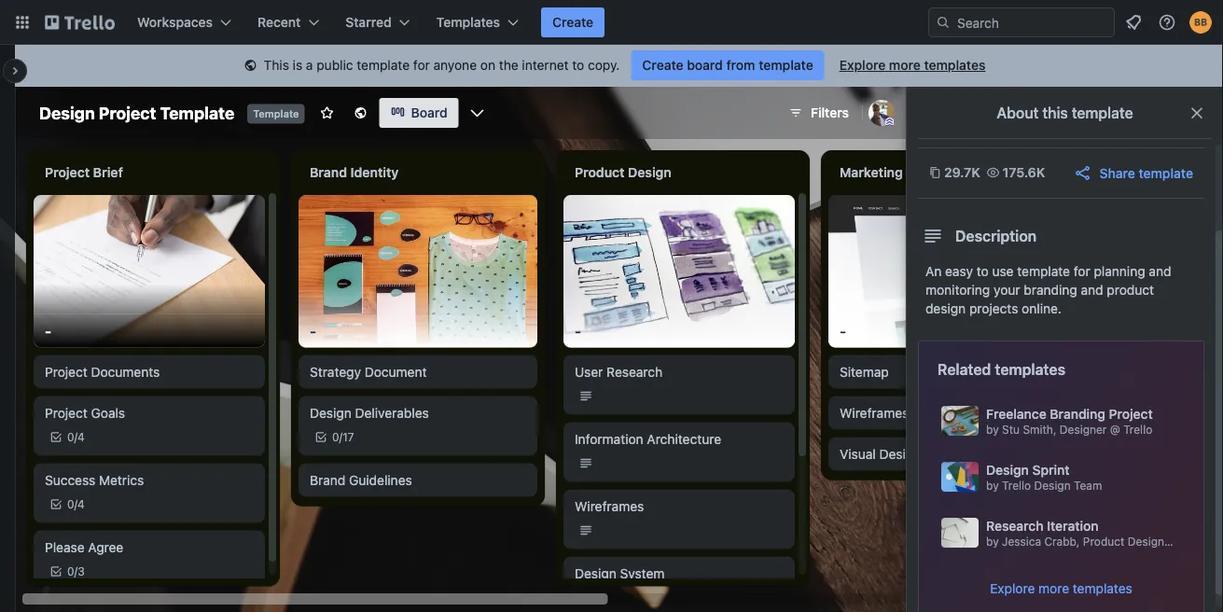 Task type: locate. For each thing, give the bounding box(es) containing it.
designer
[[1060, 423, 1107, 436], [1128, 535, 1175, 548]]

0 horizontal spatial explore
[[840, 57, 886, 73]]

templates
[[924, 57, 986, 73], [995, 361, 1066, 378], [1073, 581, 1133, 596]]

explore more templates link down crabb,
[[990, 580, 1133, 598]]

0 vertical spatial 0 / 4
[[67, 431, 85, 444]]

explore more templates down crabb,
[[990, 581, 1133, 596]]

1 horizontal spatial trello
[[1124, 423, 1153, 436]]

/ down please agree
[[74, 565, 78, 578]]

- link up user research link at the bottom of the page
[[564, 314, 795, 347]]

29.7k
[[945, 165, 981, 180]]

template inside text box
[[160, 103, 234, 123]]

wireframes link up design system link
[[575, 497, 784, 515]]

research inside research iteration by jessica crabb, product designer @ pivota
[[987, 518, 1044, 534]]

more for top the explore more templates link
[[889, 57, 921, 73]]

explore for top the explore more templates link
[[840, 57, 886, 73]]

brand for brand guidelines
[[310, 472, 346, 487]]

document
[[365, 364, 427, 379]]

4 - from the left
[[840, 322, 847, 340]]

product inside text box
[[575, 165, 625, 180]]

user
[[575, 364, 603, 379]]

1 vertical spatial explore
[[990, 581, 1035, 596]]

for up 'branding'
[[1074, 264, 1091, 279]]

0 vertical spatial brand
[[310, 165, 347, 180]]

create inside button
[[553, 14, 594, 30]]

brand identity
[[310, 165, 399, 180]]

user research
[[575, 364, 663, 379]]

0 horizontal spatial create
[[553, 14, 594, 30]]

project
[[99, 103, 156, 123], [45, 165, 90, 180], [45, 364, 87, 379], [45, 405, 87, 420], [1109, 406, 1153, 422]]

1 vertical spatial explore more templates link
[[990, 580, 1133, 598]]

template right share at the right of page
[[1139, 165, 1194, 181]]

brand left identity
[[310, 165, 347, 180]]

1 0 / 4 from the top
[[67, 431, 85, 444]]

visual design link
[[840, 445, 1057, 463]]

Marketing Website text field
[[829, 158, 1068, 188]]

1 vertical spatial product
[[1083, 535, 1125, 548]]

0 vertical spatial explore more templates
[[840, 57, 986, 73]]

0 down success on the bottom left
[[67, 498, 74, 511]]

1 horizontal spatial create
[[643, 57, 684, 73]]

1 vertical spatial 0 / 4
[[67, 498, 85, 511]]

to
[[572, 57, 585, 73], [977, 264, 989, 279]]

0
[[67, 431, 74, 444], [332, 431, 339, 444], [67, 498, 74, 511], [67, 565, 74, 578]]

information architecture
[[575, 431, 722, 446]]

sprint
[[1033, 462, 1070, 478]]

2 4 from the top
[[77, 498, 85, 511]]

explore for bottom the explore more templates link
[[990, 581, 1035, 596]]

more for bottom the explore more templates link
[[1039, 581, 1070, 596]]

1 horizontal spatial wireframes link
[[840, 403, 1057, 422]]

brand
[[310, 165, 347, 180], [310, 472, 346, 487]]

strategy document link
[[310, 362, 526, 381]]

4 - link from the left
[[829, 314, 1068, 347]]

pivota
[[1192, 535, 1224, 548]]

1 vertical spatial trello
[[1002, 479, 1031, 492]]

- for - strategy document
[[310, 322, 317, 340]]

back to home image
[[45, 7, 115, 37]]

0 for project
[[67, 431, 74, 444]]

- up sitemap
[[840, 322, 847, 340]]

2 - link from the left
[[299, 314, 538, 347]]

0 vertical spatial explore
[[840, 57, 886, 73]]

for
[[413, 57, 430, 73], [1074, 264, 1091, 279]]

for inside the an easy to use template for planning and monitoring your branding and product design projects online.
[[1074, 264, 1091, 279]]

@ inside research iteration by jessica crabb, product designer @ pivota
[[1179, 535, 1189, 548]]

by inside design sprint by trello design team
[[987, 479, 999, 492]]

by inside research iteration by jessica crabb, product designer @ pivota
[[987, 535, 999, 548]]

1 vertical spatial wireframes
[[575, 498, 644, 514]]

for left anyone
[[413, 57, 430, 73]]

1 vertical spatial brand
[[310, 472, 346, 487]]

brief
[[93, 165, 123, 180]]

1 horizontal spatial explore
[[990, 581, 1035, 596]]

0 horizontal spatial product
[[575, 165, 625, 180]]

project left goals
[[45, 405, 87, 420]]

0 horizontal spatial more
[[889, 57, 921, 73]]

0 vertical spatial trello
[[1124, 423, 1153, 436]]

deliverables
[[355, 405, 429, 420]]

2 0 / 4 from the top
[[67, 498, 85, 511]]

- up strategy
[[310, 322, 317, 340]]

/ for design
[[339, 431, 343, 444]]

3 - link from the left
[[564, 314, 795, 347]]

2 brand from the top
[[310, 472, 346, 487]]

1 vertical spatial designer
[[1128, 535, 1175, 548]]

by left the jessica
[[987, 535, 999, 548]]

1 vertical spatial 4
[[77, 498, 85, 511]]

create button
[[541, 7, 605, 37]]

0 down project goals
[[67, 431, 74, 444]]

template up project brief text box
[[160, 103, 234, 123]]

-
[[45, 322, 52, 340], [310, 322, 317, 340], [575, 322, 582, 340], [840, 322, 847, 340]]

1 vertical spatial @
[[1179, 535, 1189, 548]]

project up project goals
[[45, 364, 87, 379]]

explore more templates down search icon
[[840, 57, 986, 73]]

@ inside freelance branding project by stu smith, designer @ trello
[[1110, 423, 1121, 436]]

0 vertical spatial wireframes
[[840, 405, 909, 420]]

- link up strategy document link
[[299, 314, 538, 347]]

0 horizontal spatial trello
[[1002, 479, 1031, 492]]

1 brand from the top
[[310, 165, 347, 180]]

template right the 'from'
[[759, 57, 814, 73]]

2 - from the left
[[310, 322, 317, 340]]

share template button
[[1074, 163, 1194, 183]]

sm image
[[241, 57, 260, 76]]

to left copy.
[[572, 57, 585, 73]]

more
[[889, 57, 921, 73], [1039, 581, 1070, 596]]

wireframes link down sitemap link
[[840, 403, 1057, 422]]

2 vertical spatial by
[[987, 535, 999, 548]]

0 horizontal spatial and
[[1081, 282, 1104, 298]]

1 - link from the left
[[34, 314, 265, 347]]

template down this
[[253, 108, 299, 120]]

monitoring
[[926, 282, 991, 298]]

explore down the jessica
[[990, 581, 1035, 596]]

kene ohiaeri (keneohiaeri) image
[[869, 100, 895, 126]]

0 vertical spatial designer
[[1060, 423, 1107, 436]]

and down planning
[[1081, 282, 1104, 298]]

template up 'branding'
[[1018, 264, 1071, 279]]

- inside "- project documents"
[[45, 322, 52, 340]]

brand inside text field
[[310, 165, 347, 180]]

product design
[[575, 165, 672, 180]]

- up project goals
[[45, 322, 52, 340]]

4 down project goals
[[77, 431, 85, 444]]

success metrics link
[[45, 471, 254, 489]]

0 vertical spatial wireframes link
[[840, 403, 1057, 422]]

design
[[39, 103, 95, 123], [628, 165, 672, 180], [310, 405, 352, 420], [880, 446, 921, 461], [987, 462, 1029, 478], [1035, 479, 1071, 492], [575, 565, 617, 581]]

project right branding
[[1109, 406, 1153, 422]]

Brand Identity text field
[[299, 158, 538, 188]]

project inside freelance branding project by stu smith, designer @ trello
[[1109, 406, 1153, 422]]

0 vertical spatial by
[[987, 423, 999, 436]]

- link
[[34, 314, 265, 347], [299, 314, 538, 347], [564, 314, 795, 347], [829, 314, 1068, 347]]

1 horizontal spatial @
[[1179, 535, 1189, 548]]

website
[[907, 165, 957, 180]]

project goals
[[45, 405, 125, 420]]

explore more templates
[[840, 57, 986, 73], [990, 581, 1133, 596]]

crabb,
[[1045, 535, 1080, 548]]

workspaces
[[137, 14, 213, 30]]

brand down 0 / 17
[[310, 472, 346, 487]]

/ for project
[[74, 431, 77, 444]]

2 by from the top
[[987, 479, 999, 492]]

0 vertical spatial and
[[1149, 264, 1172, 279]]

0 vertical spatial explore more templates link
[[829, 50, 997, 80]]

1 horizontal spatial for
[[1074, 264, 1091, 279]]

explore more templates link down search icon
[[829, 50, 997, 80]]

1 horizontal spatial research
[[987, 518, 1044, 534]]

0 horizontal spatial wireframes link
[[575, 497, 784, 515]]

- link up project documents link
[[34, 314, 265, 347]]

is
[[293, 57, 303, 73]]

/
[[74, 431, 77, 444], [339, 431, 343, 444], [74, 498, 77, 511], [74, 565, 78, 578]]

1 vertical spatial to
[[977, 264, 989, 279]]

by inside freelance branding project by stu smith, designer @ trello
[[987, 423, 999, 436]]

1 vertical spatial wireframes link
[[575, 497, 784, 515]]

0 horizontal spatial @
[[1110, 423, 1121, 436]]

0 vertical spatial create
[[553, 14, 594, 30]]

project up brief
[[99, 103, 156, 123]]

designer left pivota
[[1128, 535, 1175, 548]]

0 horizontal spatial to
[[572, 57, 585, 73]]

/ down success on the bottom left
[[74, 498, 77, 511]]

wireframes
[[840, 405, 909, 420], [575, 498, 644, 514]]

and up product
[[1149, 264, 1172, 279]]

1 horizontal spatial product
[[1083, 535, 1125, 548]]

brand guidelines
[[310, 472, 412, 487]]

description
[[956, 227, 1037, 245]]

0 vertical spatial for
[[413, 57, 430, 73]]

0 notifications image
[[1123, 11, 1145, 34]]

- link up sitemap link
[[829, 314, 1068, 347]]

0 vertical spatial 4
[[77, 431, 85, 444]]

1 horizontal spatial templates
[[995, 361, 1066, 378]]

0 horizontal spatial for
[[413, 57, 430, 73]]

research up the jessica
[[987, 518, 1044, 534]]

0 left 17 on the bottom left of page
[[332, 431, 339, 444]]

/ down 'design deliverables'
[[339, 431, 343, 444]]

0 left 3
[[67, 565, 74, 578]]

create for create
[[553, 14, 594, 30]]

0 for please
[[67, 565, 74, 578]]

templates down search icon
[[924, 57, 986, 73]]

1 horizontal spatial wireframes
[[840, 405, 909, 420]]

1 vertical spatial research
[[987, 518, 1044, 534]]

0 for success
[[67, 498, 74, 511]]

board
[[411, 105, 448, 120]]

4 down success on the bottom left
[[77, 498, 85, 511]]

- inside - strategy document
[[310, 322, 317, 340]]

1 horizontal spatial and
[[1149, 264, 1172, 279]]

board
[[687, 57, 723, 73]]

to inside the an easy to use template for planning and monitoring your branding and product design projects online.
[[977, 264, 989, 279]]

explore
[[840, 57, 886, 73], [990, 581, 1035, 596]]

research right 'user' on the left bottom
[[607, 364, 663, 379]]

1 by from the top
[[987, 423, 999, 436]]

designer inside research iteration by jessica crabb, product designer @ pivota
[[1128, 535, 1175, 548]]

template
[[160, 103, 234, 123], [253, 108, 299, 120]]

2 vertical spatial templates
[[1073, 581, 1133, 596]]

3 - from the left
[[575, 322, 582, 340]]

for for anyone
[[413, 57, 430, 73]]

documents
[[91, 364, 160, 379]]

more up the 'kene ohiaeri (keneohiaeri)' icon
[[889, 57, 921, 73]]

@ right smith,
[[1110, 423, 1121, 436]]

this
[[1043, 104, 1068, 122]]

templates down research iteration by jessica crabb, product designer @ pivota
[[1073, 581, 1133, 596]]

bob builder (bobbuilder40) image
[[1190, 11, 1212, 34]]

0 vertical spatial @
[[1110, 423, 1121, 436]]

template inside the an easy to use template for planning and monitoring your branding and product design projects online.
[[1018, 264, 1071, 279]]

customize views image
[[468, 104, 487, 122]]

0 vertical spatial more
[[889, 57, 921, 73]]

create up internet
[[553, 14, 594, 30]]

0 horizontal spatial designer
[[1060, 423, 1107, 436]]

0 vertical spatial to
[[572, 57, 585, 73]]

anyone
[[434, 57, 477, 73]]

- up 'user' on the left bottom
[[575, 322, 582, 340]]

3 by from the top
[[987, 535, 999, 548]]

by left stu
[[987, 423, 999, 436]]

0 / 4 down success on the bottom left
[[67, 498, 85, 511]]

and
[[1149, 264, 1172, 279], [1081, 282, 1104, 298]]

0 vertical spatial product
[[575, 165, 625, 180]]

1 horizontal spatial more
[[1039, 581, 1070, 596]]

- strategy document
[[310, 322, 427, 379]]

your
[[994, 282, 1021, 298]]

by
[[987, 423, 999, 436], [987, 479, 999, 492], [987, 535, 999, 548]]

1 horizontal spatial explore more templates
[[990, 581, 1133, 596]]

trello
[[1124, 423, 1153, 436], [1002, 479, 1031, 492]]

0 horizontal spatial research
[[607, 364, 663, 379]]

1 vertical spatial create
[[643, 57, 684, 73]]

- link for goals
[[34, 314, 265, 347]]

- inside the - sitemap
[[840, 322, 847, 340]]

- for - project documents
[[45, 322, 52, 340]]

@ left pivota
[[1179, 535, 1189, 548]]

information architecture link
[[575, 430, 784, 448]]

1 - from the left
[[45, 322, 52, 340]]

designer down branding
[[1060, 423, 1107, 436]]

templates up the freelance
[[995, 361, 1066, 378]]

board link
[[379, 98, 459, 128]]

0 horizontal spatial explore more templates
[[840, 57, 986, 73]]

1 vertical spatial by
[[987, 479, 999, 492]]

1 horizontal spatial to
[[977, 264, 989, 279]]

online.
[[1022, 301, 1062, 316]]

product
[[1107, 282, 1155, 298]]

1 4 from the top
[[77, 431, 85, 444]]

this
[[264, 57, 289, 73]]

template inside 'button'
[[1139, 165, 1194, 181]]

Search field
[[951, 8, 1114, 36]]

more down crabb,
[[1039, 581, 1070, 596]]

design
[[926, 301, 966, 316]]

1 horizontal spatial designer
[[1128, 535, 1175, 548]]

0 / 4 down project goals
[[67, 431, 85, 444]]

designer inside freelance branding project by stu smith, designer @ trello
[[1060, 423, 1107, 436]]

sitemap link
[[840, 362, 1057, 381]]

explore up the 'kene ohiaeri (keneohiaeri)' icon
[[840, 57, 886, 73]]

1 vertical spatial for
[[1074, 264, 1091, 279]]

share template
[[1100, 165, 1194, 181]]

to left use
[[977, 264, 989, 279]]

wireframes up visual design
[[840, 405, 909, 420]]

/ down project goals
[[74, 431, 77, 444]]

2 horizontal spatial templates
[[1073, 581, 1133, 596]]

this is a public template for anyone on the internet to copy.
[[264, 57, 620, 73]]

designer for iteration
[[1128, 535, 1175, 548]]

this member is an admin of this board. image
[[886, 118, 894, 126]]

0 vertical spatial templates
[[924, 57, 986, 73]]

1 vertical spatial more
[[1039, 581, 1070, 596]]

by down 'visual design' link on the right of the page
[[987, 479, 999, 492]]

0 horizontal spatial template
[[160, 103, 234, 123]]

0 / 4
[[67, 431, 85, 444], [67, 498, 85, 511]]

1 vertical spatial templates
[[995, 361, 1066, 378]]

4
[[77, 431, 85, 444], [77, 498, 85, 511]]

create left board
[[643, 57, 684, 73]]

wireframes down information
[[575, 498, 644, 514]]

wireframes link
[[840, 403, 1057, 422], [575, 497, 784, 515]]



Task type: describe. For each thing, give the bounding box(es) containing it.
jessica
[[1002, 535, 1042, 548]]

smith,
[[1023, 423, 1057, 436]]

project goals link
[[45, 403, 254, 422]]

templates button
[[425, 7, 530, 37]]

- link for architecture
[[564, 314, 795, 347]]

identity
[[351, 165, 399, 180]]

templates
[[437, 14, 500, 30]]

@ for branding
[[1110, 423, 1121, 436]]

project inside "- project documents"
[[45, 364, 87, 379]]

please agree
[[45, 539, 123, 555]]

marketing website
[[840, 165, 957, 180]]

agree
[[88, 539, 123, 555]]

system
[[620, 565, 665, 581]]

public image
[[353, 105, 368, 120]]

success metrics
[[45, 472, 144, 487]]

by for design sprint
[[987, 479, 999, 492]]

recent
[[258, 14, 301, 30]]

projects
[[970, 301, 1019, 316]]

information
[[575, 431, 644, 446]]

/ for please
[[74, 565, 78, 578]]

product inside research iteration by jessica crabb, product designer @ pivota
[[1083, 535, 1125, 548]]

primary element
[[0, 0, 1224, 45]]

branding
[[1024, 282, 1078, 298]]

about
[[997, 104, 1039, 122]]

design system link
[[575, 564, 784, 583]]

1 horizontal spatial template
[[253, 108, 299, 120]]

17
[[343, 431, 354, 444]]

starred
[[346, 14, 392, 30]]

designer for branding
[[1060, 423, 1107, 436]]

project brief
[[45, 165, 123, 180]]

design project template
[[39, 103, 234, 123]]

an
[[926, 264, 942, 279]]

related templates
[[938, 361, 1066, 378]]

filters
[[811, 105, 849, 120]]

brand for brand identity
[[310, 165, 347, 180]]

project documents link
[[45, 362, 254, 381]]

strategy
[[310, 364, 361, 379]]

about this template
[[997, 104, 1134, 122]]

easy
[[946, 264, 973, 279]]

0 horizontal spatial templates
[[924, 57, 986, 73]]

design sprint by trello design team
[[987, 462, 1103, 492]]

user research link
[[575, 362, 784, 381]]

- for - sitemap
[[840, 322, 847, 340]]

visual
[[840, 446, 876, 461]]

4 for project
[[77, 431, 85, 444]]

- link for deliverables
[[299, 314, 538, 347]]

1 vertical spatial and
[[1081, 282, 1104, 298]]

please
[[45, 539, 85, 555]]

Project Brief text field
[[34, 158, 273, 188]]

0 vertical spatial research
[[607, 364, 663, 379]]

0 / 3
[[67, 565, 85, 578]]

internet
[[522, 57, 569, 73]]

3
[[78, 565, 85, 578]]

workspaces button
[[126, 7, 243, 37]]

0 for design
[[332, 431, 339, 444]]

- sitemap
[[840, 322, 889, 379]]

create board from template link
[[631, 50, 825, 80]]

please agree link
[[45, 538, 254, 557]]

design deliverables
[[310, 405, 429, 420]]

marketing
[[840, 165, 903, 180]]

starred button
[[334, 7, 422, 37]]

@ for iteration
[[1179, 535, 1189, 548]]

recent button
[[246, 7, 331, 37]]

freelance branding project by stu smith, designer @ trello
[[987, 406, 1153, 436]]

research iteration by jessica crabb, product designer @ pivota
[[987, 518, 1224, 548]]

an easy to use template for planning and monitoring your branding and product design projects online.
[[926, 264, 1172, 316]]

architecture
[[647, 431, 722, 446]]

from
[[727, 57, 756, 73]]

0 horizontal spatial wireframes
[[575, 498, 644, 514]]

0 / 4 for success
[[67, 498, 85, 511]]

sitemap
[[840, 364, 889, 379]]

stu
[[1002, 423, 1020, 436]]

- project documents
[[45, 322, 160, 379]]

design system
[[575, 565, 665, 581]]

project left brief
[[45, 165, 90, 180]]

visual design
[[840, 446, 921, 461]]

by for research iteration
[[987, 535, 999, 548]]

brand guidelines link
[[310, 471, 526, 489]]

planning
[[1094, 264, 1146, 279]]

search image
[[936, 15, 951, 30]]

trello inside design sprint by trello design team
[[1002, 479, 1031, 492]]

trello inside freelance branding project by stu smith, designer @ trello
[[1124, 423, 1153, 436]]

4 for success
[[77, 498, 85, 511]]

goals
[[91, 405, 125, 420]]

175.6k
[[1003, 165, 1046, 180]]

use
[[993, 264, 1014, 279]]

open information menu image
[[1158, 13, 1177, 32]]

template down "starred" popup button
[[357, 57, 410, 73]]

- for -
[[575, 322, 582, 340]]

public
[[317, 57, 353, 73]]

template right 'this' at the top of the page
[[1072, 104, 1134, 122]]

for for planning
[[1074, 264, 1091, 279]]

success
[[45, 472, 95, 487]]

iteration
[[1047, 518, 1099, 534]]

filters button
[[783, 98, 855, 128]]

1 vertical spatial explore more templates
[[990, 581, 1133, 596]]

branding
[[1050, 406, 1106, 422]]

guidelines
[[349, 472, 412, 487]]

share
[[1100, 165, 1136, 181]]

0 / 17
[[332, 431, 354, 444]]

Board name text field
[[30, 98, 244, 128]]

create board from template
[[643, 57, 814, 73]]

0 / 4 for project
[[67, 431, 85, 444]]

create for create board from template
[[643, 57, 684, 73]]

star or unstar board image
[[320, 105, 335, 120]]

Product Design text field
[[564, 158, 803, 188]]

a
[[306, 57, 313, 73]]

design deliverables link
[[310, 403, 526, 422]]

copy.
[[588, 57, 620, 73]]

/ for success
[[74, 498, 77, 511]]

on
[[481, 57, 496, 73]]



Task type: vqa. For each thing, say whether or not it's contained in the screenshot.
Wireframes link
yes



